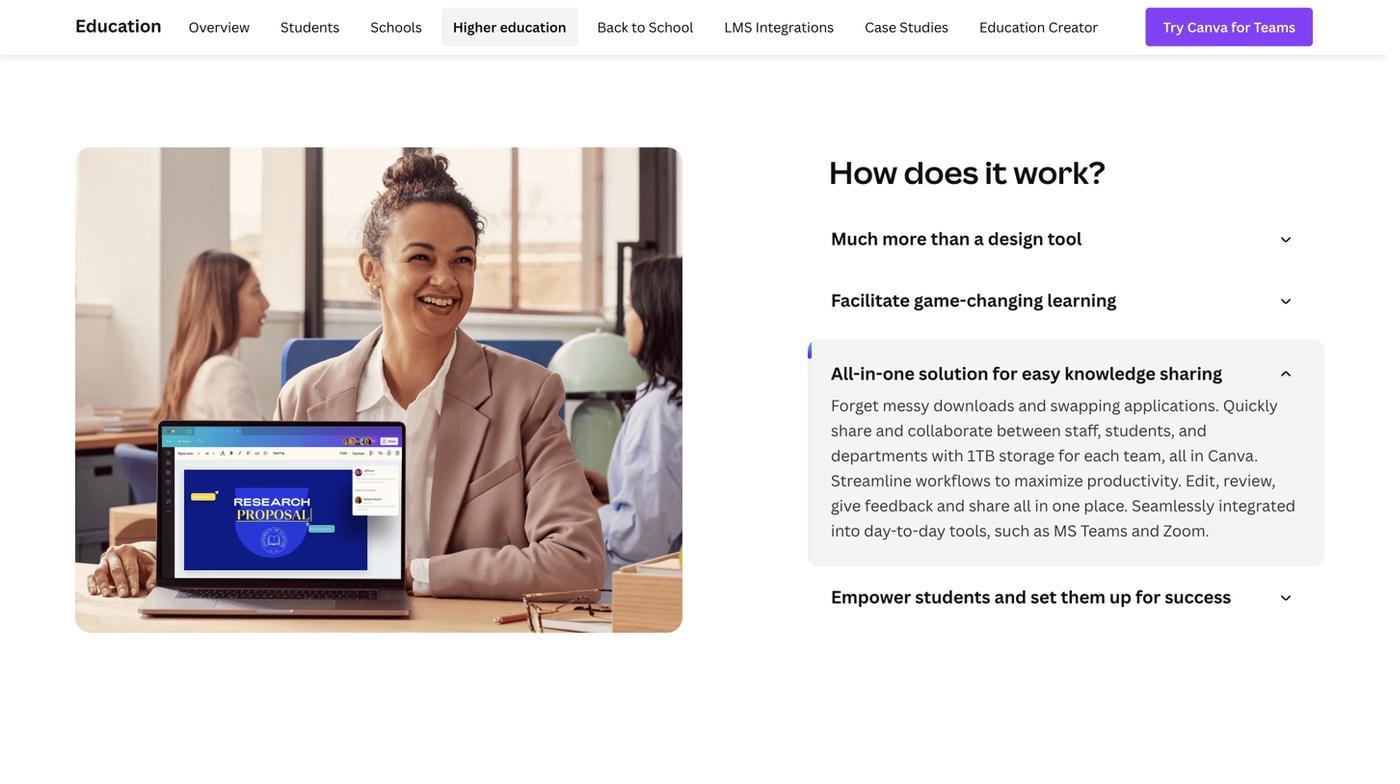 Task type: vqa. For each thing, say whether or not it's contained in the screenshot.
design thinking IMAGE
no



Task type: locate. For each thing, give the bounding box(es) containing it.
0 horizontal spatial education
[[75, 14, 162, 38]]

1 vertical spatial share
[[969, 496, 1010, 516]]

1 vertical spatial in
[[1035, 496, 1048, 516]]

to right back at the left
[[632, 18, 645, 36]]

all up such
[[1013, 496, 1031, 516]]

studies
[[900, 18, 948, 36]]

0 horizontal spatial all
[[1013, 496, 1031, 516]]

case
[[865, 18, 896, 36]]

1 horizontal spatial in
[[1190, 445, 1204, 466]]

education element
[[75, 0, 1313, 54]]

a
[[974, 227, 984, 251]]

place.
[[1084, 496, 1128, 516]]

education for education creator
[[979, 18, 1045, 36]]

menu bar containing overview
[[169, 8, 1110, 46]]

1 horizontal spatial for
[[1058, 445, 1080, 466]]

day-
[[864, 521, 897, 541]]

all-in-one solution for easy knowledge sharing button
[[831, 362, 1309, 393]]

students
[[915, 586, 990, 609]]

all-
[[831, 362, 860, 386]]

as
[[1033, 521, 1050, 541]]

and left set
[[994, 586, 1027, 609]]

education
[[75, 14, 162, 38], [979, 18, 1045, 36]]

0 horizontal spatial to
[[632, 18, 645, 36]]

in-
[[860, 362, 883, 386]]

messy
[[883, 395, 930, 416]]

lms integrations link
[[713, 8, 846, 46]]

one up messy
[[883, 362, 915, 386]]

1 vertical spatial one
[[1052, 496, 1080, 516]]

higher
[[453, 18, 497, 36]]

1 horizontal spatial education
[[979, 18, 1045, 36]]

review,
[[1223, 471, 1276, 491]]

0 horizontal spatial share
[[831, 420, 872, 441]]

learning
[[1047, 289, 1117, 312]]

for down staff,
[[1058, 445, 1080, 466]]

overview
[[189, 18, 250, 36]]

one inside forget messy downloads and swapping applications. quickly share and collaborate between staff, students, and departments with 1tb storage for each team, all in canva. streamline workflows to maximize productivity. edit, review, give feedback and share all in one place. seamlessly integrated into day-to-day tools, such as ms teams and zoom.
[[1052, 496, 1080, 516]]

easy
[[1022, 362, 1061, 386]]

to
[[632, 18, 645, 36], [995, 471, 1010, 491]]

facilitate
[[831, 289, 910, 312]]

2 horizontal spatial for
[[1136, 586, 1161, 609]]

1 horizontal spatial one
[[1052, 496, 1080, 516]]

and
[[1018, 395, 1047, 416], [876, 420, 904, 441], [1179, 420, 1207, 441], [937, 496, 965, 516], [1132, 521, 1160, 541], [994, 586, 1027, 609]]

0 vertical spatial one
[[883, 362, 915, 386]]

work?
[[1013, 151, 1105, 193]]

0 vertical spatial in
[[1190, 445, 1204, 466]]

all right team,
[[1169, 445, 1187, 466]]

maximize
[[1014, 471, 1083, 491]]

and up departments
[[876, 420, 904, 441]]

them
[[1061, 586, 1106, 609]]

2 vertical spatial for
[[1136, 586, 1161, 609]]

integrated
[[1219, 496, 1296, 516]]

collaborate
[[908, 420, 993, 441]]

1 horizontal spatial to
[[995, 471, 1010, 491]]

in up the edit,
[[1190, 445, 1204, 466]]

menu bar
[[169, 8, 1110, 46]]

back to school
[[597, 18, 693, 36]]

than
[[931, 227, 970, 251]]

students,
[[1105, 420, 1175, 441]]

share down forget
[[831, 420, 872, 441]]

0 vertical spatial for
[[992, 362, 1018, 386]]

education
[[500, 18, 566, 36]]

creator
[[1048, 18, 1098, 36]]

0 vertical spatial share
[[831, 420, 872, 441]]

downloads
[[933, 395, 1015, 416]]

much more than a design tool
[[831, 227, 1082, 251]]

each
[[1084, 445, 1120, 466]]

school
[[649, 18, 693, 36]]

in up as
[[1035, 496, 1048, 516]]

and down workflows
[[937, 496, 965, 516]]

empower students and set them up for success button
[[831, 586, 1309, 617]]

knowledge
[[1065, 362, 1156, 386]]

up
[[1110, 586, 1132, 609]]

for right up
[[1136, 586, 1161, 609]]

case studies
[[865, 18, 948, 36]]

lms integrations
[[724, 18, 834, 36]]

one up ms
[[1052, 496, 1080, 516]]

1 vertical spatial for
[[1058, 445, 1080, 466]]

share
[[831, 420, 872, 441], [969, 496, 1010, 516]]

for left easy
[[992, 362, 1018, 386]]

for inside "dropdown button"
[[1136, 586, 1161, 609]]

one
[[883, 362, 915, 386], [1052, 496, 1080, 516]]

back to school link
[[586, 8, 705, 46]]

forget
[[831, 395, 879, 416]]

for inside forget messy downloads and swapping applications. quickly share and collaborate between staff, students, and departments with 1tb storage for each team, all in canva. streamline workflows to maximize productivity. edit, review, give feedback and share all in one place. seamlessly integrated into day-to-day tools, such as ms teams and zoom.
[[1058, 445, 1080, 466]]

share up tools,
[[969, 496, 1010, 516]]

all
[[1169, 445, 1187, 466], [1013, 496, 1031, 516]]

storage
[[999, 445, 1055, 466]]

to down 1tb
[[995, 471, 1010, 491]]

0 vertical spatial to
[[632, 18, 645, 36]]

applications.
[[1124, 395, 1219, 416]]

0 horizontal spatial for
[[992, 362, 1018, 386]]

education inside education creator link
[[979, 18, 1045, 36]]

much
[[831, 227, 878, 251]]

and up "between"
[[1018, 395, 1047, 416]]

in
[[1190, 445, 1204, 466], [1035, 496, 1048, 516]]

1 vertical spatial to
[[995, 471, 1010, 491]]

changing
[[967, 289, 1043, 312]]

0 horizontal spatial one
[[883, 362, 915, 386]]

education creator link
[[968, 8, 1110, 46]]

all-in-one solution for easy knowledge sharing
[[831, 362, 1222, 386]]

0 vertical spatial all
[[1169, 445, 1187, 466]]



Task type: describe. For each thing, give the bounding box(es) containing it.
give
[[831, 496, 861, 516]]

game-
[[914, 289, 967, 312]]

much more than a design tool button
[[831, 227, 1309, 258]]

overview link
[[177, 8, 261, 46]]

back
[[597, 18, 628, 36]]

solution
[[919, 362, 988, 386]]

more
[[882, 227, 927, 251]]

staff,
[[1065, 420, 1101, 441]]

facilitate game-changing learning
[[831, 289, 1117, 312]]

one inside dropdown button
[[883, 362, 915, 386]]

schools
[[371, 18, 422, 36]]

facilitate game-changing learning button
[[831, 289, 1309, 320]]

1tb
[[967, 445, 995, 466]]

edit,
[[1186, 471, 1220, 491]]

to inside forget messy downloads and swapping applications. quickly share and collaborate between staff, students, and departments with 1tb storage for each team, all in canva. streamline workflows to maximize productivity. edit, review, give feedback and share all in one place. seamlessly integrated into day-to-day tools, such as ms teams and zoom.
[[995, 471, 1010, 491]]

swapping
[[1050, 395, 1120, 416]]

student using canva image
[[75, 148, 682, 633]]

1 horizontal spatial all
[[1169, 445, 1187, 466]]

departments
[[831, 445, 928, 466]]

schools link
[[359, 8, 434, 46]]

how does it work?
[[829, 151, 1105, 193]]

to inside menu bar
[[632, 18, 645, 36]]

and down seamlessly
[[1132, 521, 1160, 541]]

forget messy downloads and swapping applications. quickly share and collaborate between staff, students, and departments with 1tb storage for each team, all in canva. streamline workflows to maximize productivity. edit, review, give feedback and share all in one place. seamlessly integrated into day-to-day tools, such as ms teams and zoom.
[[831, 395, 1296, 541]]

it
[[985, 151, 1007, 193]]

set
[[1031, 586, 1057, 609]]

quickly
[[1223, 395, 1278, 416]]

day
[[919, 521, 946, 541]]

1 horizontal spatial share
[[969, 496, 1010, 516]]

lms
[[724, 18, 752, 36]]

does
[[904, 151, 978, 193]]

ms
[[1054, 521, 1077, 541]]

for inside dropdown button
[[992, 362, 1018, 386]]

with
[[932, 445, 964, 466]]

and down applications.
[[1179, 420, 1207, 441]]

menu bar inside education element
[[169, 8, 1110, 46]]

canva.
[[1208, 445, 1258, 466]]

integrations
[[756, 18, 834, 36]]

tool
[[1047, 227, 1082, 251]]

success
[[1165, 586, 1231, 609]]

case studies link
[[853, 8, 960, 46]]

and inside "dropdown button"
[[994, 586, 1027, 609]]

team,
[[1123, 445, 1165, 466]]

empower
[[831, 586, 911, 609]]

sharing
[[1160, 362, 1222, 386]]

education for education
[[75, 14, 162, 38]]

seamlessly
[[1132, 496, 1215, 516]]

to-
[[897, 521, 919, 541]]

teams
[[1081, 521, 1128, 541]]

empower students and set them up for success
[[831, 586, 1231, 609]]

tools,
[[949, 521, 991, 541]]

workflows
[[915, 471, 991, 491]]

streamline
[[831, 471, 912, 491]]

zoom.
[[1163, 521, 1209, 541]]

design
[[988, 227, 1044, 251]]

higher education link
[[441, 8, 578, 46]]

into
[[831, 521, 860, 541]]

students link
[[269, 8, 351, 46]]

students
[[281, 18, 340, 36]]

such
[[994, 521, 1030, 541]]

1 vertical spatial all
[[1013, 496, 1031, 516]]

feedback
[[865, 496, 933, 516]]

higher education
[[453, 18, 566, 36]]

how
[[829, 151, 897, 193]]

between
[[997, 420, 1061, 441]]

education creator
[[979, 18, 1098, 36]]

0 horizontal spatial in
[[1035, 496, 1048, 516]]

productivity.
[[1087, 471, 1182, 491]]



